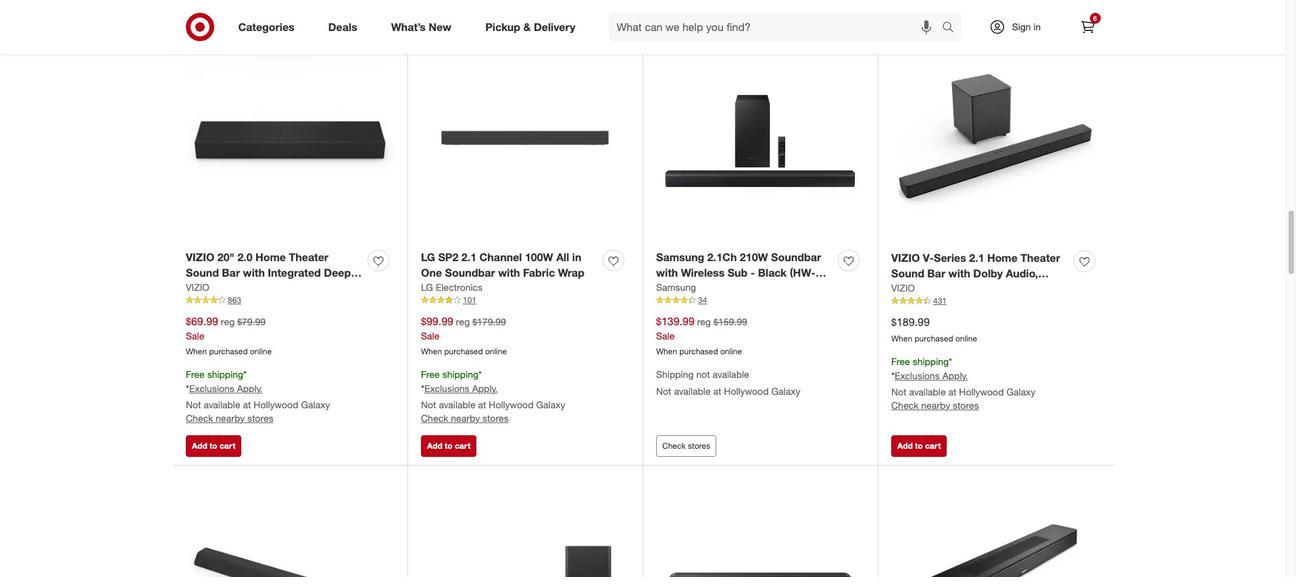 Task type: locate. For each thing, give the bounding box(es) containing it.
2 horizontal spatial free
[[891, 356, 910, 368]]

3 add from the left
[[898, 441, 913, 452]]

check inside check stores button
[[662, 441, 686, 452]]

shipping not available not available at hollywood galaxy
[[656, 369, 801, 397]]

lg
[[421, 251, 435, 265], [421, 282, 433, 293]]

0 horizontal spatial exclusions apply. link
[[189, 383, 262, 395]]

vizio link up $69.99
[[186, 281, 210, 295]]

sign in link
[[978, 12, 1062, 42]]

1 vertical spatial samsung
[[656, 282, 696, 293]]

0 horizontal spatial soundbar
[[445, 266, 495, 280]]

check stores button
[[656, 436, 716, 458]]

sale for $99.99
[[421, 331, 440, 342]]

free shipping * * exclusions apply. not available at hollywood galaxy check nearby stores
[[891, 356, 1036, 411], [186, 369, 330, 424], [421, 369, 565, 424]]

stores inside check stores button
[[688, 441, 710, 452]]

1 vertical spatial in
[[572, 251, 582, 265]]

channel
[[480, 251, 522, 265]]

exclusions apply. link
[[895, 370, 968, 382], [189, 383, 262, 395], [424, 383, 498, 395]]

1 add from the left
[[192, 441, 207, 452]]

1 add to cart button from the left
[[186, 436, 242, 458]]

2 horizontal spatial exclusions apply. link
[[895, 370, 968, 382]]

vizio up $69.99
[[186, 282, 210, 293]]

theater inside vizio v-series 2.1 home theater sound bar with dolby audio, bluetooth - v21-h8
[[1021, 252, 1060, 265]]

free shipping * * exclusions apply. not available at hollywood galaxy check nearby stores down '$69.99 reg $79.99 sale when purchased online'
[[186, 369, 330, 424]]

shipping
[[656, 369, 694, 380]]

2 reg from the left
[[456, 316, 470, 328]]

0 horizontal spatial -
[[751, 266, 755, 280]]

vizio inside vizio v-series 2.1 home theater sound bar with dolby audio, bluetooth - v21-h8
[[891, 252, 920, 265]]

exclusions down $99.99 reg $179.99 sale when purchased online
[[424, 383, 470, 395]]

soundbar up (hw-
[[771, 251, 821, 265]]

online down 431 link
[[956, 334, 977, 344]]

2 add to cart button from the left
[[421, 436, 477, 458]]

0 vertical spatial -
[[751, 266, 755, 280]]

to for $99.99
[[445, 441, 453, 452]]

2 horizontal spatial add
[[898, 441, 913, 452]]

free shipping * * exclusions apply. not available at hollywood galaxy check nearby stores down $189.99 when purchased online
[[891, 356, 1036, 411]]

2.1 inside vizio v-series 2.1 home theater sound bar with dolby audio, bluetooth - v21-h8
[[969, 252, 984, 265]]

apply. down '$69.99 reg $79.99 sale when purchased online'
[[237, 383, 262, 395]]

to
[[210, 441, 217, 452], [445, 441, 453, 452], [915, 441, 923, 452]]

vizio left 'v-'
[[891, 252, 920, 265]]

theater
[[289, 251, 329, 265], [1021, 252, 1060, 265]]

check for vizio v-series 2.1 home theater sound bar with dolby audio, bluetooth - v21-h8
[[891, 400, 919, 411]]

apply. down $99.99 reg $179.99 sale when purchased online
[[472, 383, 498, 395]]

1 horizontal spatial sound
[[891, 267, 925, 281]]

210w
[[740, 251, 768, 265]]

free shipping * * exclusions apply. not available at hollywood galaxy check nearby stores down $99.99 reg $179.99 sale when purchased online
[[421, 369, 565, 424]]

1 horizontal spatial cart
[[455, 441, 471, 452]]

$179.99
[[473, 316, 506, 328]]

1 to from the left
[[210, 441, 217, 452]]

$159.99
[[714, 316, 747, 328]]

1 horizontal spatial shipping
[[442, 369, 479, 380]]

1 horizontal spatial add
[[427, 441, 443, 452]]

in inside "link"
[[1034, 21, 1041, 32]]

0 vertical spatial soundbar
[[771, 251, 821, 265]]

search button
[[936, 12, 968, 45]]

2 to from the left
[[445, 441, 453, 452]]

when inside $99.99 reg $179.99 sale when purchased online
[[421, 347, 442, 357]]

lg down one
[[421, 282, 433, 293]]

add
[[192, 441, 207, 452], [427, 441, 443, 452], [898, 441, 913, 452]]

when down $99.99
[[421, 347, 442, 357]]

sale inside $139.99 reg $159.99 sale when purchased online
[[656, 331, 675, 342]]

sound
[[186, 266, 219, 280], [891, 267, 925, 281]]

purchased down $189.99
[[915, 334, 953, 344]]

nearby
[[921, 400, 950, 411], [216, 413, 245, 424], [451, 413, 480, 424]]

- inside samsung 2.1ch 210w soundbar with wireless sub - black (hw- c43m)
[[751, 266, 755, 280]]

categories
[[238, 20, 294, 34]]

0 horizontal spatial home
[[256, 251, 286, 265]]

exclusions for vizio v-series 2.1 home theater sound bar with dolby audio, bluetooth - v21-h8
[[895, 370, 940, 382]]

soundbar inside samsung 2.1ch 210w soundbar with wireless sub - black (hw- c43m)
[[771, 251, 821, 265]]

with down channel
[[498, 266, 520, 280]]

free down $99.99 reg $179.99 sale when purchased online
[[421, 369, 440, 380]]

1 horizontal spatial free shipping * * exclusions apply. not available at hollywood galaxy check nearby stores
[[421, 369, 565, 424]]

2 horizontal spatial reg
[[697, 316, 711, 328]]

shipping down $99.99 reg $179.99 sale when purchased online
[[442, 369, 479, 380]]

not
[[696, 369, 710, 380]]

dolby
[[973, 267, 1003, 281]]

samsung up wireless
[[656, 251, 704, 265]]

galaxy
[[771, 386, 801, 397], [1007, 386, 1036, 398], [301, 399, 330, 411], [536, 399, 565, 411]]

$69.99 reg $79.99 sale when purchased online
[[186, 315, 272, 357]]

0 horizontal spatial to
[[210, 441, 217, 452]]

exclusions apply. link for vizio v-series 2.1 home theater sound bar with dolby audio, bluetooth - v21-h8
[[895, 370, 968, 382]]

with up v21-
[[949, 267, 970, 281]]

home inside vizio v-series 2.1 home theater sound bar with dolby audio, bluetooth - v21-h8
[[987, 252, 1018, 265]]

vizio
[[186, 251, 214, 265], [891, 252, 920, 265], [186, 282, 210, 293], [891, 283, 915, 294]]

vizio v-series 2.1 home theater sound bar with dolby audio, bluetooth - v21-h8 image
[[891, 34, 1100, 243], [891, 34, 1100, 243]]

exclusions
[[895, 370, 940, 382], [189, 383, 234, 395], [424, 383, 470, 395]]

online down $179.99
[[485, 347, 507, 357]]

when inside '$69.99 reg $79.99 sale when purchased online'
[[186, 347, 207, 357]]

1 horizontal spatial in
[[1034, 21, 1041, 32]]

0 vertical spatial lg
[[421, 251, 435, 265]]

free shipping * * exclusions apply. not available at hollywood galaxy check nearby stores for bluetooth
[[891, 356, 1036, 411]]

add to cart
[[192, 441, 235, 452], [427, 441, 471, 452], [898, 441, 941, 452]]

sound up the bluetooth
[[891, 267, 925, 281]]

cart for $99.99
[[455, 441, 471, 452]]

-
[[751, 266, 755, 280], [945, 283, 949, 296]]

at inside 'shipping not available not available at hollywood galaxy'
[[713, 386, 721, 397]]

1 horizontal spatial exclusions apply. link
[[424, 383, 498, 395]]

0 vertical spatial in
[[1034, 21, 1041, 32]]

1 reg from the left
[[221, 316, 235, 328]]

when down $69.99
[[186, 347, 207, 357]]

home
[[256, 251, 286, 265], [987, 252, 1018, 265]]

with down 2.0
[[243, 266, 265, 280]]

purchased
[[915, 334, 953, 344], [209, 347, 248, 357], [444, 347, 483, 357], [680, 347, 718, 357]]

hollywood inside 'shipping not available not available at hollywood galaxy'
[[724, 386, 769, 397]]

hollywood
[[724, 386, 769, 397], [959, 386, 1004, 398], [254, 399, 298, 411], [489, 399, 534, 411]]

0 horizontal spatial nearby
[[216, 413, 245, 424]]

free shipping * * exclusions apply. not available at hollywood galaxy check nearby stores for wrap
[[421, 369, 565, 424]]

2 horizontal spatial nearby
[[921, 400, 950, 411]]

bar
[[222, 266, 240, 280], [928, 267, 946, 281]]

1 add to cart from the left
[[192, 441, 235, 452]]

2.1 inside lg sp2 2.1 channel 100w all in one soundbar with fabric wrap
[[461, 251, 477, 265]]

vizio 20" 2.0 home theater sound bar with integrated deep bass (sb2020n) link
[[186, 250, 362, 295]]

vizio up $189.99
[[891, 283, 915, 294]]

vizio left '20"'
[[186, 251, 214, 265]]

samsung inside samsung 2.1ch 210w soundbar with wireless sub - black (hw- c43m)
[[656, 251, 704, 265]]

sale down $69.99
[[186, 331, 204, 342]]

when up shipping
[[656, 347, 677, 357]]

check nearby stores button
[[891, 399, 979, 413], [186, 412, 273, 426], [421, 412, 509, 426]]

2.1
[[461, 251, 477, 265], [969, 252, 984, 265]]

0 horizontal spatial vizio link
[[186, 281, 210, 295]]

2 horizontal spatial add to cart button
[[891, 436, 947, 458]]

2 add from the left
[[427, 441, 443, 452]]

exclusions apply. link down '$69.99 reg $79.99 sale when purchased online'
[[189, 383, 262, 395]]

1 horizontal spatial 2.1
[[969, 252, 984, 265]]

exclusions down '$69.99 reg $79.99 sale when purchased online'
[[189, 383, 234, 395]]

free for vizio 20" 2.0 home theater sound bar with integrated deep bass (sb2020n)
[[186, 369, 205, 380]]

online down $79.99 at left
[[250, 347, 272, 357]]

add to cart for $99.99
[[427, 441, 471, 452]]

2 horizontal spatial check nearby stores button
[[891, 399, 979, 413]]

in right all
[[572, 251, 582, 265]]

1 horizontal spatial -
[[945, 283, 949, 296]]

shipping down '$69.99 reg $79.99 sale when purchased online'
[[207, 369, 243, 380]]

2 horizontal spatial to
[[915, 441, 923, 452]]

431 link
[[891, 295, 1100, 307]]

tcl 2.1 channel s4210 soundbar image
[[421, 480, 629, 578], [421, 480, 629, 578]]

nearby for vizio 20" 2.0 home theater sound bar with integrated deep bass (sb2020n)
[[216, 413, 245, 424]]

theater up 'integrated'
[[289, 251, 329, 265]]

reg down 101
[[456, 316, 470, 328]]

bose smart soundbar 600 with bluetooth and dolby atmos image
[[891, 480, 1100, 578], [891, 480, 1100, 578]]

1 horizontal spatial sale
[[421, 331, 440, 342]]

check nearby stores button for vizio 20" 2.0 home theater sound bar with integrated deep bass (sb2020n)
[[186, 412, 273, 426]]

sound up bass
[[186, 266, 219, 280]]

purchased up not
[[680, 347, 718, 357]]

sign in
[[1012, 21, 1041, 32]]

cart
[[220, 441, 235, 452], [455, 441, 471, 452], [925, 441, 941, 452]]

2 horizontal spatial add to cart
[[898, 441, 941, 452]]

2 add to cart from the left
[[427, 441, 471, 452]]

purchased down $179.99
[[444, 347, 483, 357]]

2 horizontal spatial apply.
[[943, 370, 968, 382]]

add to cart button for $99.99
[[421, 436, 477, 458]]

purchased for samsung 2.1ch 210w soundbar with wireless sub - black (hw- c43m)
[[680, 347, 718, 357]]

2 horizontal spatial shipping
[[913, 356, 949, 368]]

sale inside '$69.99 reg $79.99 sale when purchased online'
[[186, 331, 204, 342]]

vizio m-series all-in-one 2.1 sound bar with dolby atmos and built in subwoofers - m213ad-k8 image
[[186, 480, 394, 578], [186, 480, 394, 578]]

vizio 20" 2.0 home theater sound bar with integrated deep bass (sb2020n) image
[[186, 34, 394, 243], [186, 34, 394, 243]]

reg down 863
[[221, 316, 235, 328]]

1 horizontal spatial check nearby stores button
[[421, 412, 509, 426]]

soundbar inside lg sp2 2.1 channel 100w all in one soundbar with fabric wrap
[[445, 266, 495, 280]]

reg for $69.99
[[221, 316, 235, 328]]

2.1 up dolby
[[969, 252, 984, 265]]

exclusions down $189.99 when purchased online
[[895, 370, 940, 382]]

bar down 'v-'
[[928, 267, 946, 281]]

with inside vizio v-series 2.1 home theater sound bar with dolby audio, bluetooth - v21-h8
[[949, 267, 970, 281]]

0 horizontal spatial reg
[[221, 316, 235, 328]]

reg inside '$69.99 reg $79.99 sale when purchased online'
[[221, 316, 235, 328]]

theater up the audio,
[[1021, 252, 1060, 265]]

2 horizontal spatial cart
[[925, 441, 941, 452]]

home right 2.0
[[256, 251, 286, 265]]

free for lg sp2 2.1 channel 100w all in one soundbar with fabric wrap
[[421, 369, 440, 380]]

0 horizontal spatial in
[[572, 251, 582, 265]]

2 lg from the top
[[421, 282, 433, 293]]

2 cart from the left
[[455, 441, 471, 452]]

apply. for bluetooth
[[943, 370, 968, 382]]

2 sale from the left
[[421, 331, 440, 342]]

home up dolby
[[987, 252, 1018, 265]]

exclusions apply. link down $99.99 reg $179.99 sale when purchased online
[[424, 383, 498, 395]]

apply. down $189.99 when purchased online
[[943, 370, 968, 382]]

black
[[758, 266, 787, 280]]

0 horizontal spatial free shipping * * exclusions apply. not available at hollywood galaxy check nearby stores
[[186, 369, 330, 424]]

1 samsung from the top
[[656, 251, 704, 265]]

cart for $69.99
[[220, 441, 235, 452]]

3 add to cart from the left
[[898, 441, 941, 452]]

1 horizontal spatial add to cart
[[427, 441, 471, 452]]

vizio v-series 2.1 home theater sound bar with dolby audio, bluetooth - v21-h8
[[891, 252, 1060, 296]]

not for vizio v-series 2.1 home theater sound bar with dolby audio, bluetooth - v21-h8
[[891, 386, 907, 398]]

in right sign
[[1034, 21, 1041, 32]]

1 horizontal spatial bar
[[928, 267, 946, 281]]

purchased inside $139.99 reg $159.99 sale when purchased online
[[680, 347, 718, 357]]

0 horizontal spatial theater
[[289, 251, 329, 265]]

soundbar
[[771, 251, 821, 265], [445, 266, 495, 280]]

1 horizontal spatial nearby
[[451, 413, 480, 424]]

1 horizontal spatial home
[[987, 252, 1018, 265]]

0 horizontal spatial exclusions
[[189, 383, 234, 395]]

1 vertical spatial lg
[[421, 282, 433, 293]]

online
[[956, 334, 977, 344], [250, 347, 272, 357], [485, 347, 507, 357], [720, 347, 742, 357]]

home inside 'vizio 20" 2.0 home theater sound bar with integrated deep bass (sb2020n)'
[[256, 251, 286, 265]]

when for vizio 20" 2.0 home theater sound bar with integrated deep bass (sb2020n)
[[186, 347, 207, 357]]

0 horizontal spatial bar
[[222, 266, 240, 280]]

3 sale from the left
[[656, 331, 675, 342]]

available
[[713, 369, 749, 380], [674, 386, 711, 397], [909, 386, 946, 398], [204, 399, 240, 411], [439, 399, 476, 411]]

online inside $139.99 reg $159.99 sale when purchased online
[[720, 347, 742, 357]]

2 horizontal spatial exclusions
[[895, 370, 940, 382]]

exclusions for vizio 20" 2.0 home theater sound bar with integrated deep bass (sb2020n)
[[189, 383, 234, 395]]

in inside lg sp2 2.1 channel 100w all in one soundbar with fabric wrap
[[572, 251, 582, 265]]

2 horizontal spatial sale
[[656, 331, 675, 342]]

when inside $139.99 reg $159.99 sale when purchased online
[[656, 347, 677, 357]]

v-
[[923, 252, 934, 265]]

h8
[[975, 283, 989, 296]]

1 vertical spatial soundbar
[[445, 266, 495, 280]]

lg sp2 2.1 channel 100w all in one soundbar with fabric wrap link
[[421, 250, 597, 281]]

sale
[[186, 331, 204, 342], [421, 331, 440, 342], [656, 331, 675, 342]]

0 horizontal spatial apply.
[[237, 383, 262, 395]]

purchased inside $189.99 when purchased online
[[915, 334, 953, 344]]

1 horizontal spatial soundbar
[[771, 251, 821, 265]]

0 horizontal spatial sale
[[186, 331, 204, 342]]

online down $159.99
[[720, 347, 742, 357]]

0 horizontal spatial cart
[[220, 441, 235, 452]]

lg electronics
[[421, 282, 483, 293]]

0 horizontal spatial add
[[192, 441, 207, 452]]

samsung 2.1ch 210w soundbar with wireless sub - black (hw-c43m) image
[[656, 34, 864, 243], [656, 34, 864, 243]]

purchased inside '$69.99 reg $79.99 sale when purchased online'
[[209, 347, 248, 357]]

431
[[933, 296, 947, 306]]

1 horizontal spatial reg
[[456, 316, 470, 328]]

online for lg sp2 2.1 channel 100w all in one soundbar with fabric wrap
[[485, 347, 507, 357]]

1 horizontal spatial add to cart button
[[421, 436, 477, 458]]

online inside $99.99 reg $179.99 sale when purchased online
[[485, 347, 507, 357]]

purchased inside $99.99 reg $179.99 sale when purchased online
[[444, 347, 483, 357]]

at for lg sp2 2.1 channel 100w all in one soundbar with fabric wrap
[[478, 399, 486, 411]]

samsung 2.1ch 210w soundbar with wireless sub - black (hw- c43m) link
[[656, 250, 833, 295]]

sale inside $99.99 reg $179.99 sale when purchased online
[[421, 331, 440, 342]]

vizio link up $189.99
[[891, 282, 915, 295]]

deep
[[324, 266, 351, 280]]

reg for $99.99
[[456, 316, 470, 328]]

online inside '$69.99 reg $79.99 sale when purchased online'
[[250, 347, 272, 357]]

3 reg from the left
[[697, 316, 711, 328]]

0 horizontal spatial add to cart
[[192, 441, 235, 452]]

shipping for lg sp2 2.1 channel 100w all in one soundbar with fabric wrap
[[442, 369, 479, 380]]

add to cart button
[[186, 436, 242, 458], [421, 436, 477, 458], [891, 436, 947, 458]]

0 horizontal spatial free
[[186, 369, 205, 380]]

reg inside $139.99 reg $159.99 sale when purchased online
[[697, 316, 711, 328]]

exclusions apply. link for vizio 20" 2.0 home theater sound bar with integrated deep bass (sb2020n)
[[189, 383, 262, 395]]

1 lg from the top
[[421, 251, 435, 265]]

1 cart from the left
[[220, 441, 235, 452]]

bar down '20"'
[[222, 266, 240, 280]]

reg
[[221, 316, 235, 328], [456, 316, 470, 328], [697, 316, 711, 328]]

lg inside lg sp2 2.1 channel 100w all in one soundbar with fabric wrap
[[421, 251, 435, 265]]

categories link
[[227, 12, 311, 42]]

1 horizontal spatial exclusions
[[424, 383, 470, 395]]

with
[[243, 266, 265, 280], [498, 266, 520, 280], [656, 266, 678, 280], [949, 267, 970, 281]]

samsung down wireless
[[656, 282, 696, 293]]

sale down $99.99
[[421, 331, 440, 342]]

samsung for samsung
[[656, 282, 696, 293]]

not for vizio 20" 2.0 home theater sound bar with integrated deep bass (sb2020n)
[[186, 399, 201, 411]]

vizio inside 'vizio 20" 2.0 home theater sound bar with integrated deep bass (sb2020n)'
[[186, 251, 214, 265]]

with up c43m)
[[656, 266, 678, 280]]

1 horizontal spatial apply.
[[472, 383, 498, 395]]

not
[[656, 386, 671, 397], [891, 386, 907, 398], [186, 399, 201, 411], [421, 399, 436, 411]]

1 horizontal spatial free
[[421, 369, 440, 380]]

reg inside $99.99 reg $179.99 sale when purchased online
[[456, 316, 470, 328]]

2 samsung from the top
[[656, 282, 696, 293]]

free
[[891, 356, 910, 368], [186, 369, 205, 380], [421, 369, 440, 380]]

$139.99 reg $159.99 sale when purchased online
[[656, 315, 747, 357]]

1 horizontal spatial vizio link
[[891, 282, 915, 295]]

0 horizontal spatial check nearby stores button
[[186, 412, 273, 426]]

integrated
[[268, 266, 321, 280]]

samsung link
[[656, 281, 696, 295]]

1 sale from the left
[[186, 331, 204, 342]]

0 vertical spatial samsung
[[656, 251, 704, 265]]

available for lg sp2 2.1 channel 100w all in one soundbar with fabric wrap
[[439, 399, 476, 411]]

reg down '34'
[[697, 316, 711, 328]]

to for $69.99
[[210, 441, 217, 452]]

exclusions apply. link down $189.99 when purchased online
[[895, 370, 968, 382]]

2 horizontal spatial free shipping * * exclusions apply. not available at hollywood galaxy check nearby stores
[[891, 356, 1036, 411]]

samsung 3.0ch soundbar with built-in woofer - gray (hw-s50b) image
[[656, 480, 864, 578], [656, 480, 864, 578]]

vizio link
[[186, 281, 210, 295], [891, 282, 915, 295]]

sale down $139.99
[[656, 331, 675, 342]]

0 horizontal spatial shipping
[[207, 369, 243, 380]]

0 horizontal spatial add to cart button
[[186, 436, 242, 458]]

apply.
[[943, 370, 968, 382], [237, 383, 262, 395], [472, 383, 498, 395]]

1 vertical spatial -
[[945, 283, 949, 296]]

free down '$69.99 reg $79.99 sale when purchased online'
[[186, 369, 205, 380]]

- left v21-
[[945, 283, 949, 296]]

when down $189.99
[[891, 334, 913, 344]]

- right sub
[[751, 266, 755, 280]]

vizio for vizio v-series 2.1 home theater sound bar with dolby audio, bluetooth - v21-h8
[[891, 252, 920, 265]]

not inside 'shipping not available not available at hollywood galaxy'
[[656, 386, 671, 397]]

lg sp2 2.1 channel 100w all in one soundbar with fabric wrap image
[[421, 34, 629, 243], [421, 34, 629, 243]]

0 horizontal spatial 2.1
[[461, 251, 477, 265]]

$189.99 when purchased online
[[891, 316, 977, 344]]

0 horizontal spatial sound
[[186, 266, 219, 280]]

1 horizontal spatial to
[[445, 441, 453, 452]]

shipping down $189.99 when purchased online
[[913, 356, 949, 368]]

2.1 right sp2
[[461, 251, 477, 265]]

1 horizontal spatial theater
[[1021, 252, 1060, 265]]

purchased down $79.99 at left
[[209, 347, 248, 357]]

soundbar up electronics
[[445, 266, 495, 280]]

apply. for wrap
[[472, 383, 498, 395]]

free down $189.99
[[891, 356, 910, 368]]

lg up one
[[421, 251, 435, 265]]



Task type: vqa. For each thing, say whether or not it's contained in the screenshot.
bottommost the Price
no



Task type: describe. For each thing, give the bounding box(es) containing it.
one
[[421, 266, 442, 280]]

101
[[463, 295, 476, 306]]

audio,
[[1006, 267, 1038, 281]]

$99.99
[[421, 315, 453, 329]]

bar inside 'vizio 20" 2.0 home theater sound bar with integrated deep bass (sb2020n)'
[[222, 266, 240, 280]]

electronics
[[436, 282, 483, 293]]

hollywood for vizio 20" 2.0 home theater sound bar with integrated deep bass (sb2020n)
[[254, 399, 298, 411]]

vizio for vizio v-series 2.1 home theater sound bar with dolby audio, bluetooth - v21-h8's vizio link
[[891, 283, 915, 294]]

sound inside vizio v-series 2.1 home theater sound bar with dolby audio, bluetooth - v21-h8
[[891, 267, 925, 281]]

what's new link
[[380, 12, 468, 42]]

vizio link for vizio v-series 2.1 home theater sound bar with dolby audio, bluetooth - v21-h8
[[891, 282, 915, 295]]

vizio 20" 2.0 home theater sound bar with integrated deep bass (sb2020n)
[[186, 251, 351, 295]]

free shipping * * exclusions apply. not available at hollywood galaxy check nearby stores for (sb2020n)
[[186, 369, 330, 424]]

apply. for (sb2020n)
[[237, 383, 262, 395]]

sp2
[[438, 251, 458, 265]]

galaxy for vizio v-series 2.1 home theater sound bar with dolby audio, bluetooth - v21-h8
[[1007, 386, 1036, 398]]

2.1ch
[[707, 251, 737, 265]]

galaxy for lg sp2 2.1 channel 100w all in one soundbar with fabric wrap
[[536, 399, 565, 411]]

34
[[698, 295, 707, 306]]

available for vizio v-series 2.1 home theater sound bar with dolby audio, bluetooth - v21-h8
[[909, 386, 946, 398]]

stores for (sb2020n)
[[247, 413, 273, 424]]

with inside 'vizio 20" 2.0 home theater sound bar with integrated deep bass (sb2020n)'
[[243, 266, 265, 280]]

2.0
[[238, 251, 253, 265]]

delivery
[[534, 20, 576, 34]]

20"
[[217, 251, 235, 265]]

online for vizio 20" 2.0 home theater sound bar with integrated deep bass (sb2020n)
[[250, 347, 272, 357]]

galaxy inside 'shipping not available not available at hollywood galaxy'
[[771, 386, 801, 397]]

reg for $139.99
[[697, 316, 711, 328]]

with inside samsung 2.1ch 210w soundbar with wireless sub - black (hw- c43m)
[[656, 266, 678, 280]]

at for vizio 20" 2.0 home theater sound bar with integrated deep bass (sb2020n)
[[243, 399, 251, 411]]

shipping for vizio 20" 2.0 home theater sound bar with integrated deep bass (sb2020n)
[[207, 369, 243, 380]]

all
[[556, 251, 569, 265]]

samsung for samsung 2.1ch 210w soundbar with wireless sub - black (hw- c43m)
[[656, 251, 704, 265]]

$79.99
[[237, 316, 266, 328]]

hollywood for lg sp2 2.1 channel 100w all in one soundbar with fabric wrap
[[489, 399, 534, 411]]

pickup & delivery link
[[474, 12, 592, 42]]

purchased for lg sp2 2.1 channel 100w all in one soundbar with fabric wrap
[[444, 347, 483, 357]]

series
[[934, 252, 966, 265]]

863 link
[[186, 295, 394, 307]]

wrap
[[558, 266, 585, 280]]

check nearby stores button for vizio v-series 2.1 home theater sound bar with dolby audio, bluetooth - v21-h8
[[891, 399, 979, 413]]

(sb2020n)
[[214, 282, 266, 295]]

what's
[[391, 20, 426, 34]]

fabric
[[523, 266, 555, 280]]

863
[[228, 295, 241, 306]]

lg electronics link
[[421, 281, 483, 295]]

sale for $69.99
[[186, 331, 204, 342]]

galaxy for vizio 20" 2.0 home theater sound bar with integrated deep bass (sb2020n)
[[301, 399, 330, 411]]

bluetooth
[[891, 283, 942, 296]]

$189.99
[[891, 316, 930, 329]]

sign
[[1012, 21, 1031, 32]]

$69.99
[[186, 315, 218, 329]]

bass
[[186, 282, 211, 295]]

What can we help you find? suggestions appear below search field
[[609, 12, 945, 42]]

add to cart button for $69.99
[[186, 436, 242, 458]]

add for $69.99
[[192, 441, 207, 452]]

101 link
[[421, 295, 629, 307]]

v21-
[[952, 283, 975, 296]]

(hw-
[[790, 266, 816, 280]]

online for samsung 2.1ch 210w soundbar with wireless sub - black (hw- c43m)
[[720, 347, 742, 357]]

pickup & delivery
[[485, 20, 576, 34]]

34 link
[[656, 295, 864, 307]]

bar inside vizio v-series 2.1 home theater sound bar with dolby audio, bluetooth - v21-h8
[[928, 267, 946, 281]]

6 link
[[1073, 12, 1103, 42]]

stores for bluetooth
[[953, 400, 979, 411]]

100w
[[525, 251, 553, 265]]

when for lg sp2 2.1 channel 100w all in one soundbar with fabric wrap
[[421, 347, 442, 357]]

vizio link for vizio 20" 2.0 home theater sound bar with integrated deep bass (sb2020n)
[[186, 281, 210, 295]]

6
[[1093, 14, 1097, 22]]

wireless
[[681, 266, 725, 280]]

online inside $189.99 when purchased online
[[956, 334, 977, 344]]

samsung 2.1ch 210w soundbar with wireless sub - black (hw- c43m)
[[656, 251, 821, 295]]

nearby for lg sp2 2.1 channel 100w all in one soundbar with fabric wrap
[[451, 413, 480, 424]]

3 cart from the left
[[925, 441, 941, 452]]

shipping for vizio v-series 2.1 home theater sound bar with dolby audio, bluetooth - v21-h8
[[913, 356, 949, 368]]

deals
[[328, 20, 357, 34]]

check nearby stores button for lg sp2 2.1 channel 100w all in one soundbar with fabric wrap
[[421, 412, 509, 426]]

c43m)
[[656, 282, 689, 295]]

sub
[[728, 266, 748, 280]]

exclusions apply. link for lg sp2 2.1 channel 100w all in one soundbar with fabric wrap
[[424, 383, 498, 395]]

exclusions for lg sp2 2.1 channel 100w all in one soundbar with fabric wrap
[[424, 383, 470, 395]]

at for vizio v-series 2.1 home theater sound bar with dolby audio, bluetooth - v21-h8
[[949, 386, 957, 398]]

$139.99
[[656, 315, 695, 329]]

add to cart for $69.99
[[192, 441, 235, 452]]

lg for lg sp2 2.1 channel 100w all in one soundbar with fabric wrap
[[421, 251, 435, 265]]

$99.99 reg $179.99 sale when purchased online
[[421, 315, 507, 357]]

what's new
[[391, 20, 452, 34]]

3 to from the left
[[915, 441, 923, 452]]

check for vizio 20" 2.0 home theater sound bar with integrated deep bass (sb2020n)
[[186, 413, 213, 424]]

&
[[523, 20, 531, 34]]

lg for lg electronics
[[421, 282, 433, 293]]

add for $99.99
[[427, 441, 443, 452]]

stores for wrap
[[483, 413, 509, 424]]

nearby for vizio v-series 2.1 home theater sound bar with dolby audio, bluetooth - v21-h8
[[921, 400, 950, 411]]

vizio for vizio 20" 2.0 home theater sound bar with integrated deep bass (sb2020n)
[[186, 251, 214, 265]]

when inside $189.99 when purchased online
[[891, 334, 913, 344]]

vizio for vizio 20" 2.0 home theater sound bar with integrated deep bass (sb2020n) vizio link
[[186, 282, 210, 293]]

when for samsung 2.1ch 210w soundbar with wireless sub - black (hw- c43m)
[[656, 347, 677, 357]]

sale for $139.99
[[656, 331, 675, 342]]

lg sp2 2.1 channel 100w all in one soundbar with fabric wrap
[[421, 251, 585, 280]]

check for lg sp2 2.1 channel 100w all in one soundbar with fabric wrap
[[421, 413, 448, 424]]

hollywood for vizio v-series 2.1 home theater sound bar with dolby audio, bluetooth - v21-h8
[[959, 386, 1004, 398]]

vizio v-series 2.1 home theater sound bar with dolby audio, bluetooth - v21-h8 link
[[891, 251, 1069, 296]]

deals link
[[317, 12, 374, 42]]

not for lg sp2 2.1 channel 100w all in one soundbar with fabric wrap
[[421, 399, 436, 411]]

available for vizio 20" 2.0 home theater sound bar with integrated deep bass (sb2020n)
[[204, 399, 240, 411]]

- inside vizio v-series 2.1 home theater sound bar with dolby audio, bluetooth - v21-h8
[[945, 283, 949, 296]]

check stores
[[662, 441, 710, 452]]

pickup
[[485, 20, 520, 34]]

with inside lg sp2 2.1 channel 100w all in one soundbar with fabric wrap
[[498, 266, 520, 280]]

free for vizio v-series 2.1 home theater sound bar with dolby audio, bluetooth - v21-h8
[[891, 356, 910, 368]]

sound inside 'vizio 20" 2.0 home theater sound bar with integrated deep bass (sb2020n)'
[[186, 266, 219, 280]]

search
[[936, 21, 968, 35]]

theater inside 'vizio 20" 2.0 home theater sound bar with integrated deep bass (sb2020n)'
[[289, 251, 329, 265]]

purchased for vizio 20" 2.0 home theater sound bar with integrated deep bass (sb2020n)
[[209, 347, 248, 357]]

new
[[429, 20, 452, 34]]

3 add to cart button from the left
[[891, 436, 947, 458]]



